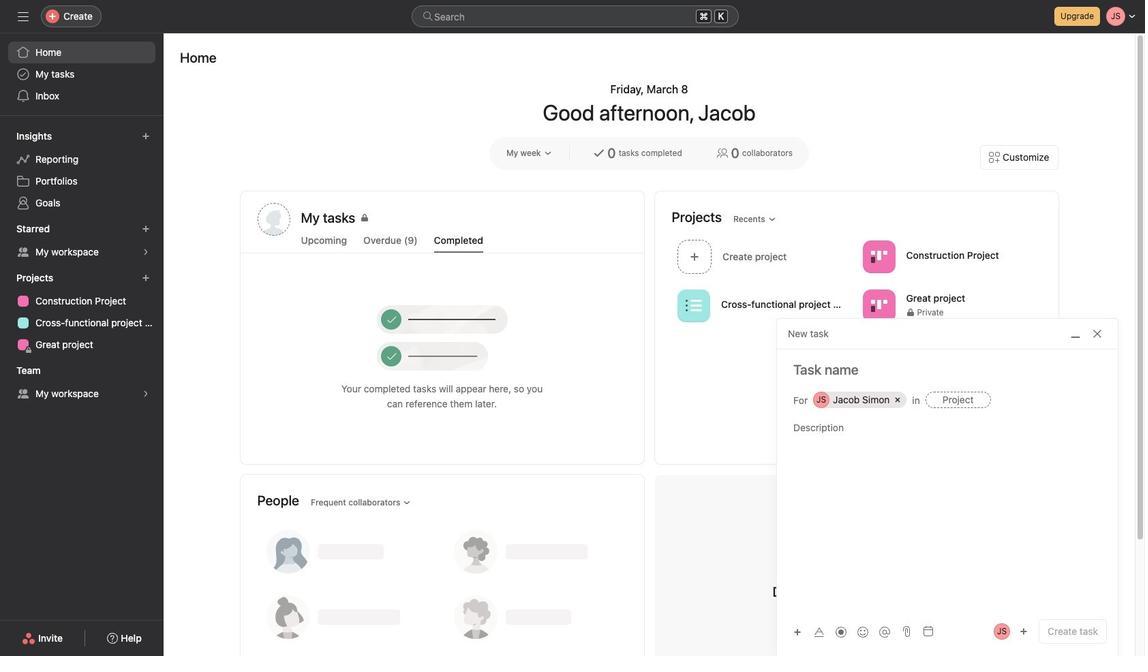 Task type: locate. For each thing, give the bounding box(es) containing it.
select due date image
[[923, 626, 934, 637]]

add items to starred image
[[142, 225, 150, 233]]

None field
[[412, 5, 739, 27]]

dialog
[[777, 319, 1118, 656]]

insert an object image
[[793, 628, 802, 636]]

add or remove collaborators from this task image
[[1020, 628, 1028, 636]]

see details, my workspace image
[[142, 248, 150, 256]]

toolbar
[[788, 622, 897, 642]]

formatting image
[[814, 627, 825, 638]]

close image
[[1092, 329, 1103, 339]]

add profile photo image
[[257, 203, 290, 236]]

1 vertical spatial board image
[[870, 297, 887, 314]]

hide sidebar image
[[18, 11, 29, 22]]

0 vertical spatial board image
[[870, 248, 887, 265]]

starred element
[[0, 217, 164, 266]]

new insights image
[[142, 132, 150, 140]]

board image
[[870, 248, 887, 265], [870, 297, 887, 314]]

minimize image
[[1070, 329, 1081, 339]]

list image
[[685, 297, 702, 314]]

record a video image
[[836, 627, 846, 638]]

teams element
[[0, 358, 164, 408]]



Task type: vqa. For each thing, say whether or not it's contained in the screenshot.
"World" to the top
no



Task type: describe. For each thing, give the bounding box(es) containing it.
at mention image
[[879, 627, 890, 638]]

emoji image
[[857, 627, 868, 638]]

insights element
[[0, 124, 164, 217]]

Search tasks, projects, and more text field
[[412, 5, 739, 27]]

Task name text field
[[777, 361, 1118, 380]]

1 board image from the top
[[870, 248, 887, 265]]

attach a file or paste an image image
[[901, 626, 912, 637]]

new project or portfolio image
[[142, 274, 150, 282]]

global element
[[0, 33, 164, 115]]

projects element
[[0, 266, 164, 358]]

see details, my workspace image
[[142, 390, 150, 398]]

2 board image from the top
[[870, 297, 887, 314]]



